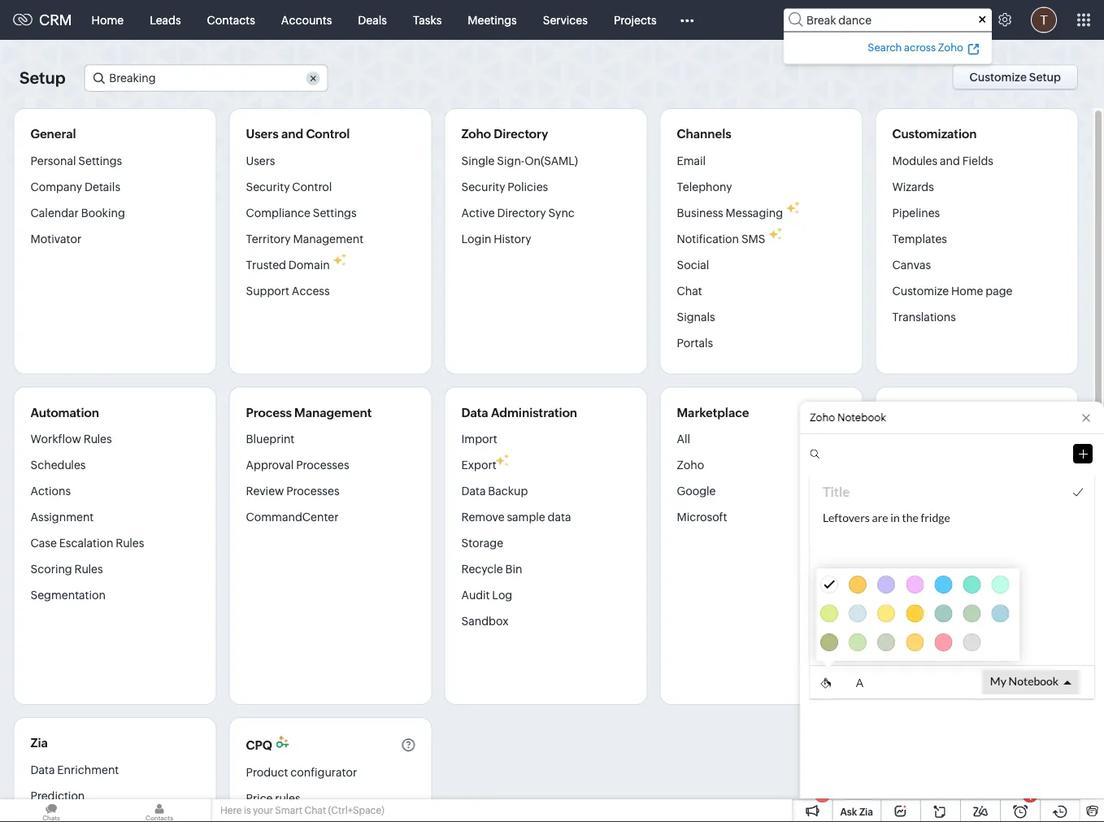 Task type: locate. For each thing, give the bounding box(es) containing it.
services link
[[530, 0, 601, 39]]

zoho link
[[677, 452, 704, 478]]

0 vertical spatial zia
[[893, 433, 908, 446]]

data enrichment link
[[31, 763, 119, 783]]

0 vertical spatial chat
[[677, 284, 702, 297]]

price rules link
[[246, 785, 301, 811]]

profile image
[[1031, 7, 1057, 33]]

chat down social
[[677, 284, 702, 297]]

tasks
[[413, 13, 442, 26]]

customize
[[970, 71, 1027, 84], [893, 284, 949, 297]]

management for process management
[[295, 405, 372, 420]]

0 vertical spatial rules
[[83, 433, 112, 446]]

customize for customize home page
[[893, 284, 949, 297]]

1 horizontal spatial home
[[952, 284, 984, 297]]

data for data administration
[[462, 405, 488, 420]]

email
[[677, 154, 706, 167]]

data up prediction link
[[31, 763, 55, 776]]

rules
[[83, 433, 112, 446], [116, 537, 144, 550], [74, 563, 103, 576]]

telephony link
[[677, 174, 733, 200]]

product configurator
[[246, 766, 357, 779]]

zia
[[893, 433, 908, 446], [31, 736, 48, 750], [860, 806, 874, 817]]

directory up single sign-on(saml)
[[494, 127, 548, 141]]

0 horizontal spatial and
[[281, 127, 303, 141]]

security control link
[[246, 174, 332, 200]]

0 vertical spatial and
[[281, 127, 303, 141]]

control up security control
[[306, 127, 350, 141]]

zoho left notebook
[[810, 412, 836, 424]]

security up active
[[462, 180, 505, 193]]

processes down the "approval processes" link
[[286, 485, 340, 498]]

0 vertical spatial directory
[[494, 127, 548, 141]]

0 vertical spatial processes
[[296, 459, 349, 472]]

1 vertical spatial customize
[[893, 284, 949, 297]]

1 users from the top
[[246, 127, 279, 141]]

home left leads link
[[92, 13, 124, 26]]

personal
[[31, 154, 76, 167]]

control up compliance settings
[[292, 180, 332, 193]]

zoho notebook
[[810, 412, 887, 424]]

2 security from the left
[[462, 180, 505, 193]]

process
[[246, 405, 292, 420]]

customize setup
[[970, 71, 1061, 84]]

approval processes link
[[246, 452, 349, 478]]

setup down profile icon
[[1029, 71, 1061, 84]]

active directory sync
[[462, 206, 575, 219]]

1 horizontal spatial and
[[940, 154, 960, 167]]

leads link
[[137, 0, 194, 39]]

security
[[246, 180, 290, 193], [462, 180, 505, 193]]

assignment link
[[31, 504, 94, 530]]

settings for personal settings
[[78, 154, 122, 167]]

home
[[92, 13, 124, 26], [952, 284, 984, 297]]

1 vertical spatial crm
[[922, 615, 948, 628]]

security down users link
[[246, 180, 290, 193]]

zia for zia voice
[[893, 433, 908, 446]]

widgets
[[893, 589, 937, 602]]

2 users from the top
[[246, 154, 275, 167]]

processes for review processes
[[286, 485, 340, 498]]

and
[[281, 127, 303, 141], [940, 154, 960, 167]]

your
[[253, 805, 273, 816]]

audit log
[[462, 589, 513, 602]]

customize for customize setup
[[970, 71, 1027, 84]]

remove sample data link
[[462, 504, 571, 530]]

1 vertical spatial home
[[952, 284, 984, 297]]

crm left home link
[[39, 12, 72, 28]]

0 horizontal spatial zia
[[31, 736, 48, 750]]

0 horizontal spatial security
[[246, 180, 290, 193]]

chat
[[677, 284, 702, 297], [305, 805, 326, 816]]

zoho for notebook
[[810, 412, 836, 424]]

zoho down widgets link
[[893, 615, 920, 628]]

1 vertical spatial and
[[940, 154, 960, 167]]

zoho up 'single'
[[462, 127, 491, 141]]

directory down policies
[[497, 206, 546, 219]]

and left fields
[[940, 154, 960, 167]]

1 horizontal spatial settings
[[313, 206, 357, 219]]

0 vertical spatial control
[[306, 127, 350, 141]]

0 horizontal spatial chat
[[305, 805, 326, 816]]

customize down marketplace element
[[970, 71, 1027, 84]]

users for users
[[246, 154, 275, 167]]

all
[[677, 433, 691, 446]]

schedules
[[31, 459, 86, 472]]

single
[[462, 154, 495, 167]]

audit
[[462, 589, 490, 602]]

data inside data backup 'link'
[[462, 485, 486, 498]]

storage
[[462, 537, 504, 550]]

and for users
[[281, 127, 303, 141]]

price rules
[[246, 792, 301, 805]]

prediction
[[31, 789, 85, 802]]

data inside data enrichment link
[[31, 763, 55, 776]]

motivator link
[[31, 226, 81, 252]]

customize inside 'button'
[[970, 71, 1027, 84]]

(ctrl+space)
[[328, 805, 385, 816]]

management up domain
[[293, 232, 364, 245]]

management up 'approval processes'
[[295, 405, 372, 420]]

leads
[[150, 13, 181, 26]]

zoho right across
[[938, 41, 964, 53]]

google link
[[677, 478, 716, 504]]

rules down case escalation rules link
[[74, 563, 103, 576]]

here
[[220, 805, 242, 816]]

1 horizontal spatial chat
[[677, 284, 702, 297]]

remove
[[462, 511, 505, 524]]

1 vertical spatial users
[[246, 154, 275, 167]]

projects link
[[601, 0, 670, 39]]

users up users link
[[246, 127, 279, 141]]

1 horizontal spatial customize
[[970, 71, 1027, 84]]

sandbox
[[462, 615, 509, 628]]

company details
[[31, 180, 120, 193]]

2 vertical spatial data
[[31, 763, 55, 776]]

data down export
[[462, 485, 486, 498]]

tasks link
[[400, 0, 455, 39]]

portals
[[677, 336, 713, 349]]

compliance
[[246, 206, 311, 219]]

rules for workflow rules
[[83, 433, 112, 446]]

storage link
[[462, 530, 504, 556]]

case escalation rules link
[[31, 530, 144, 556]]

home left page
[[952, 284, 984, 297]]

client
[[893, 563, 924, 576]]

setup up general
[[20, 69, 65, 87]]

1 vertical spatial processes
[[286, 485, 340, 498]]

1 horizontal spatial zia
[[860, 806, 874, 817]]

data backup link
[[462, 478, 528, 504]]

schedules link
[[31, 452, 86, 478]]

signals
[[677, 310, 716, 323]]

details
[[85, 180, 120, 193]]

None field
[[84, 64, 328, 92]]

create menu image
[[852, 0, 891, 39]]

0 vertical spatial management
[[293, 232, 364, 245]]

business messaging
[[677, 206, 783, 219]]

profile element
[[1022, 0, 1067, 39]]

notification sms
[[677, 232, 766, 245]]

zoho for directory
[[462, 127, 491, 141]]

processes up review processes link at the bottom of page
[[296, 459, 349, 472]]

remove sample data
[[462, 511, 571, 524]]

policies
[[508, 180, 548, 193]]

zia left voice
[[893, 433, 908, 446]]

chats image
[[0, 800, 102, 822]]

client script link
[[893, 556, 958, 582]]

Search text field
[[85, 65, 327, 91]]

0 vertical spatial settings
[[78, 154, 122, 167]]

0 vertical spatial customize
[[970, 71, 1027, 84]]

2 vertical spatial zia
[[860, 806, 874, 817]]

1 horizontal spatial security
[[462, 180, 505, 193]]

product configurator link
[[246, 765, 357, 785]]

0 vertical spatial home
[[92, 13, 124, 26]]

1 vertical spatial zia
[[31, 736, 48, 750]]

users up security control
[[246, 154, 275, 167]]

chat right smart at the left bottom of the page
[[305, 805, 326, 816]]

script
[[926, 563, 958, 576]]

log
[[492, 589, 513, 602]]

zoho for crm
[[893, 615, 920, 628]]

workflow rules link
[[31, 432, 112, 452]]

1 vertical spatial directory
[[497, 206, 546, 219]]

chat link
[[677, 278, 702, 304]]

customize up translations
[[893, 284, 949, 297]]

telephony
[[677, 180, 733, 193]]

0 horizontal spatial customize
[[893, 284, 949, 297]]

2 vertical spatial rules
[[74, 563, 103, 576]]

customize home page link
[[893, 278, 1013, 304]]

data up import
[[462, 405, 488, 420]]

directory for zoho
[[494, 127, 548, 141]]

administration
[[491, 405, 578, 420]]

settings up territory management
[[313, 206, 357, 219]]

1 vertical spatial settings
[[313, 206, 357, 219]]

settings up details
[[78, 154, 122, 167]]

sdks
[[893, 667, 920, 680]]

rules right workflow
[[83, 433, 112, 446]]

search
[[868, 41, 902, 53]]

0 horizontal spatial crm
[[39, 12, 72, 28]]

1 security from the left
[[246, 180, 290, 193]]

1 horizontal spatial setup
[[1029, 71, 1061, 84]]

zia right ask
[[860, 806, 874, 817]]

signals image
[[891, 0, 922, 40]]

0 horizontal spatial settings
[[78, 154, 122, 167]]

wizards link
[[893, 174, 934, 200]]

data for data backup
[[462, 485, 486, 498]]

customize home page
[[893, 284, 1013, 297]]

1 vertical spatial chat
[[305, 805, 326, 816]]

rules right escalation
[[116, 537, 144, 550]]

1 vertical spatial management
[[295, 405, 372, 420]]

management for territory management
[[293, 232, 364, 245]]

crm up webforms link in the right of the page
[[922, 615, 948, 628]]

contacts image
[[108, 800, 211, 822]]

1 vertical spatial data
[[462, 485, 486, 498]]

0 vertical spatial data
[[462, 405, 488, 420]]

users link
[[246, 153, 275, 174]]

zia up data enrichment
[[31, 736, 48, 750]]

data
[[548, 511, 571, 524]]

actions link
[[31, 478, 71, 504]]

configurator
[[291, 766, 357, 779]]

marketplace element
[[956, 0, 989, 39]]

0 horizontal spatial home
[[92, 13, 124, 26]]

settings for compliance settings
[[313, 206, 357, 219]]

0 vertical spatial users
[[246, 127, 279, 141]]

and up security control
[[281, 127, 303, 141]]

2 horizontal spatial zia
[[893, 433, 908, 446]]



Task type: vqa. For each thing, say whether or not it's contained in the screenshot.
Client
yes



Task type: describe. For each thing, give the bounding box(es) containing it.
compliance settings
[[246, 206, 357, 219]]

security for security control
[[246, 180, 290, 193]]

import
[[462, 433, 498, 446]]

trusted domain link
[[246, 252, 330, 278]]

recycle bin
[[462, 563, 523, 576]]

0 vertical spatial crm
[[39, 12, 72, 28]]

blueprint link
[[246, 432, 295, 452]]

territory
[[246, 232, 291, 245]]

support access link
[[246, 278, 330, 304]]

process management
[[246, 405, 372, 420]]

commandcenter
[[246, 511, 339, 524]]

webforms
[[893, 641, 948, 654]]

marketplace
[[677, 405, 749, 420]]

bin
[[505, 563, 523, 576]]

google
[[677, 485, 716, 498]]

microsoft link
[[677, 504, 728, 530]]

sync
[[549, 206, 575, 219]]

email link
[[677, 153, 706, 174]]

meetings
[[468, 13, 517, 26]]

history
[[494, 232, 532, 245]]

domain
[[289, 258, 330, 271]]

customize setup button
[[953, 64, 1079, 90]]

customize setup link
[[953, 64, 1085, 90]]

1 horizontal spatial crm
[[922, 615, 948, 628]]

business
[[677, 206, 724, 219]]

functions link
[[893, 504, 945, 530]]

zoho directory
[[462, 127, 548, 141]]

functions
[[893, 511, 945, 524]]

zia for zia
[[31, 736, 48, 750]]

territory management
[[246, 232, 364, 245]]

sandbox link
[[462, 608, 509, 634]]

product
[[246, 766, 288, 779]]

data for data enrichment
[[31, 763, 55, 776]]

blueprint
[[246, 433, 295, 446]]

cpq
[[246, 739, 272, 753]]

Other Modules field
[[670, 7, 705, 33]]

active
[[462, 206, 495, 219]]

scoring rules
[[31, 563, 103, 576]]

segmentation
[[31, 589, 106, 602]]

users for users and control
[[246, 127, 279, 141]]

export
[[462, 459, 497, 472]]

notification
[[677, 232, 739, 245]]

on(saml)
[[525, 154, 578, 167]]

booking
[[81, 206, 125, 219]]

login history
[[462, 232, 532, 245]]

price
[[246, 792, 273, 805]]

accounts
[[281, 13, 332, 26]]

export link
[[462, 452, 497, 478]]

modules and fields link
[[893, 153, 994, 174]]

approval
[[246, 459, 294, 472]]

all link
[[677, 432, 691, 452]]

webforms link
[[893, 634, 948, 660]]

automation
[[31, 405, 99, 420]]

rules for scoring rules
[[74, 563, 103, 576]]

widgets link
[[893, 582, 937, 608]]

zoho crm variables
[[893, 615, 998, 628]]

review processes link
[[246, 478, 340, 504]]

company details link
[[31, 174, 120, 200]]

approval processes
[[246, 459, 349, 472]]

workflow
[[31, 433, 81, 446]]

personal settings
[[31, 154, 122, 167]]

security for security policies
[[462, 180, 505, 193]]

variables
[[950, 615, 998, 628]]

0 horizontal spatial setup
[[20, 69, 65, 87]]

rules
[[275, 792, 301, 805]]

services
[[543, 13, 588, 26]]

Search field
[[784, 9, 992, 31]]

notebook
[[838, 412, 887, 424]]

calendar booking link
[[31, 200, 125, 226]]

sdks link
[[893, 660, 920, 686]]

across
[[905, 41, 936, 53]]

setup inside customize setup 'button'
[[1029, 71, 1061, 84]]

prediction link
[[31, 783, 85, 809]]

login
[[462, 232, 492, 245]]

users and control
[[246, 127, 350, 141]]

audit log link
[[462, 582, 513, 608]]

personal settings link
[[31, 153, 122, 174]]

zoho crm variables link
[[893, 608, 998, 634]]

review
[[246, 485, 284, 498]]

processes for approval processes
[[296, 459, 349, 472]]

motivator
[[31, 232, 81, 245]]

compliance settings link
[[246, 200, 357, 226]]

zoho down all link
[[677, 459, 704, 472]]

1 vertical spatial control
[[292, 180, 332, 193]]

scoring
[[31, 563, 72, 576]]

contacts link
[[194, 0, 268, 39]]

accounts link
[[268, 0, 345, 39]]

trusted domain
[[246, 258, 330, 271]]

zia voice
[[893, 433, 940, 446]]

and for modules
[[940, 154, 960, 167]]

territory management link
[[246, 226, 364, 252]]

workflow rules
[[31, 433, 112, 446]]

directory for active
[[497, 206, 546, 219]]

projects
[[614, 13, 657, 26]]

portals link
[[677, 330, 713, 356]]

home link
[[79, 0, 137, 39]]

1 vertical spatial rules
[[116, 537, 144, 550]]

security policies
[[462, 180, 548, 193]]



